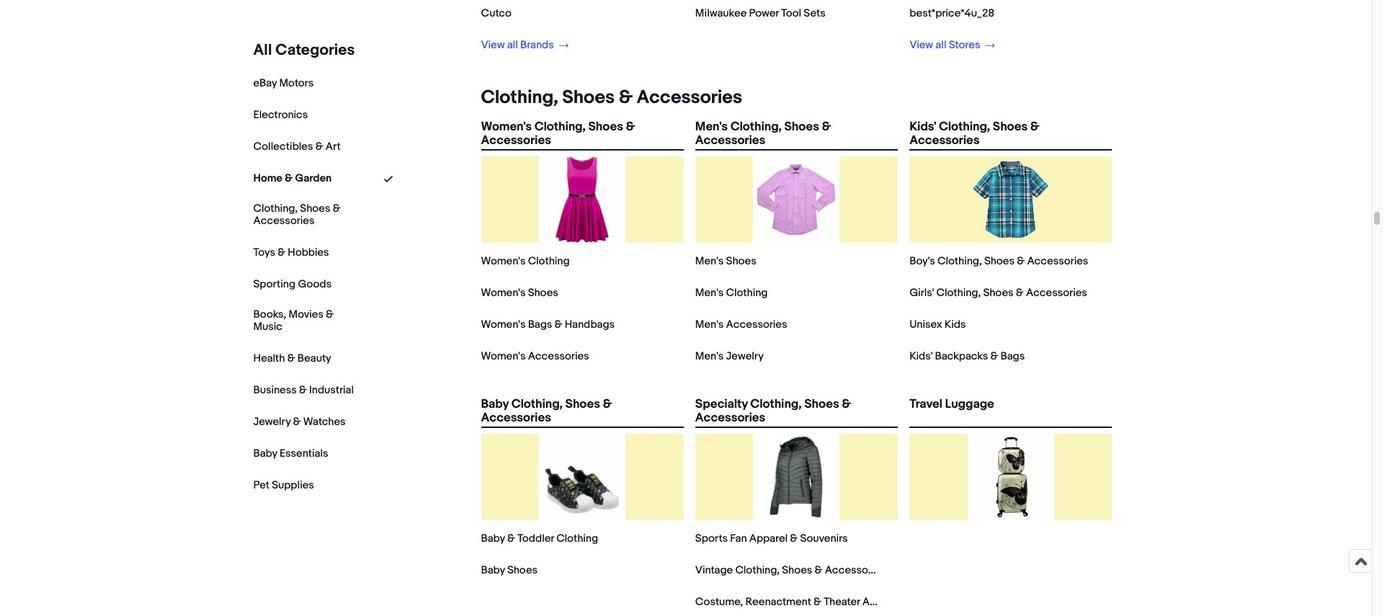 Task type: locate. For each thing, give the bounding box(es) containing it.
clothing, for girls' clothing, shoes & accessories
[[936, 286, 981, 300]]

women's clothing
[[481, 254, 570, 268]]

0 vertical spatial bags
[[528, 318, 552, 331]]

all for brands
[[507, 38, 518, 52]]

sporting goods
[[253, 277, 332, 291]]

baby shoes
[[481, 564, 538, 577]]

baby up pet at left bottom
[[253, 446, 277, 460]]

0 vertical spatial clothing, shoes & accessories link
[[475, 86, 742, 109]]

clothing, shoes & accessories down home & garden link
[[253, 202, 341, 228]]

clothing, inside women's clothing, shoes & accessories
[[534, 120, 586, 134]]

women's shoes
[[481, 286, 558, 300]]

bags
[[528, 318, 552, 331], [1001, 349, 1025, 363]]

2 all from the left
[[936, 38, 946, 52]]

1 all from the left
[[507, 38, 518, 52]]

0 horizontal spatial view
[[481, 38, 505, 52]]

4 men's from the top
[[695, 318, 724, 331]]

shoes inside kids' clothing, shoes & accessories
[[993, 120, 1028, 134]]

3 men's from the top
[[695, 286, 724, 300]]

all
[[507, 38, 518, 52], [936, 38, 946, 52]]

women's clothing, shoes & accessories link
[[481, 120, 684, 148]]

men's for men's clothing
[[695, 286, 724, 300]]

1 vertical spatial clothing
[[726, 286, 768, 300]]

boy's clothing, shoes & accessories
[[910, 254, 1088, 268]]

1 vertical spatial bags
[[1001, 349, 1025, 363]]

garden
[[295, 172, 332, 185]]

clothing, for kids' clothing, shoes & accessories
[[939, 120, 990, 134]]

power
[[749, 6, 779, 20]]

all left stores
[[936, 38, 946, 52]]

1 vertical spatial clothing, shoes & accessories link
[[253, 202, 354, 228]]

& inside 'clothing, shoes & accessories'
[[333, 202, 341, 215]]

apparel
[[749, 532, 788, 545], [862, 595, 901, 609]]

1 vertical spatial kids'
[[910, 349, 933, 363]]

5 men's from the top
[[695, 349, 724, 363]]

men's for men's shoes
[[695, 254, 724, 268]]

tool
[[781, 6, 801, 20]]

travel luggage
[[910, 397, 994, 411]]

shoes
[[562, 86, 615, 109], [588, 120, 623, 134], [784, 120, 819, 134], [993, 120, 1028, 134], [300, 202, 330, 215], [726, 254, 756, 268], [984, 254, 1015, 268], [528, 286, 558, 300], [983, 286, 1014, 300], [565, 397, 600, 411], [804, 397, 839, 411], [507, 564, 538, 577], [782, 564, 812, 577]]

women's accessories
[[481, 349, 589, 363]]

girls'
[[910, 286, 934, 300]]

1 horizontal spatial apparel
[[862, 595, 901, 609]]

sporting
[[253, 277, 296, 291]]

costume, reenactment & theater apparel
[[695, 595, 901, 609]]

apparel right theater
[[862, 595, 901, 609]]

men's accessories link
[[695, 318, 787, 331]]

baby
[[481, 397, 509, 411], [253, 446, 277, 460], [481, 532, 505, 545], [481, 564, 505, 577]]

business & industrial
[[253, 383, 354, 397]]

theater
[[824, 595, 860, 609]]

electronics
[[253, 108, 308, 122]]

jewelry down business
[[253, 415, 291, 428]]

1 horizontal spatial all
[[936, 38, 946, 52]]

clothing, inside specialty clothing, shoes & accessories
[[750, 397, 802, 411]]

cutco link
[[481, 6, 512, 20]]

clothing, for specialty clothing, shoes & accessories
[[750, 397, 802, 411]]

& inside baby clothing, shoes & accessories
[[603, 397, 612, 411]]

best*price*4u_28
[[910, 6, 994, 20]]

1 women's from the top
[[481, 120, 532, 134]]

1 kids' from the top
[[910, 120, 936, 134]]

clothing up men's accessories
[[726, 286, 768, 300]]

electronics link
[[253, 108, 308, 122]]

0 horizontal spatial bags
[[528, 318, 552, 331]]

clothing right toddler
[[556, 532, 598, 545]]

baby inside baby clothing, shoes & accessories
[[481, 397, 509, 411]]

baby for baby essentials
[[253, 446, 277, 460]]

clothing up the women's shoes link
[[528, 254, 570, 268]]

1 horizontal spatial view
[[910, 38, 933, 52]]

1 horizontal spatial jewelry
[[726, 349, 764, 363]]

supplies
[[272, 478, 314, 492]]

0 vertical spatial clothing
[[528, 254, 570, 268]]

girls' clothing, shoes & accessories link
[[910, 286, 1087, 300]]

home
[[253, 172, 282, 185]]

sports fan apparel & souvenirs
[[695, 532, 848, 545]]

baby down women's accessories in the bottom left of the page
[[481, 397, 509, 411]]

men's for men's clothing, shoes & accessories
[[695, 120, 728, 134]]

accessories inside men's clothing, shoes & accessories
[[695, 133, 765, 148]]

men's shoes link
[[695, 254, 756, 268]]

baby for baby & toddler clothing
[[481, 532, 505, 545]]

& inside women's clothing, shoes & accessories
[[626, 120, 635, 134]]

jewelry
[[726, 349, 764, 363], [253, 415, 291, 428]]

clothing, for vintage clothing, shoes & accessories
[[735, 564, 780, 577]]

0 vertical spatial jewelry
[[726, 349, 764, 363]]

movies
[[289, 308, 323, 321]]

clothing, for boy's clothing, shoes & accessories
[[938, 254, 982, 268]]

clothing, for women's clothing, shoes & accessories
[[534, 120, 586, 134]]

shoes inside women's clothing, shoes & accessories
[[588, 120, 623, 134]]

jewelry down men's accessories
[[726, 349, 764, 363]]

clothing, inside men's clothing, shoes & accessories
[[730, 120, 782, 134]]

shoes inside men's clothing, shoes & accessories
[[784, 120, 819, 134]]

baby up baby shoes
[[481, 532, 505, 545]]

0 vertical spatial clothing, shoes & accessories
[[481, 86, 742, 109]]

milwaukee power tool sets
[[695, 6, 826, 20]]

watches
[[303, 415, 346, 428]]

1 view from the left
[[481, 38, 505, 52]]

& inside kids' clothing, shoes & accessories
[[1030, 120, 1040, 134]]

2 view from the left
[[910, 38, 933, 52]]

ebay motors link
[[253, 76, 314, 90]]

women's for women's clothing, shoes & accessories
[[481, 120, 532, 134]]

view
[[481, 38, 505, 52], [910, 38, 933, 52]]

boy's
[[910, 254, 935, 268]]

bags up women's accessories in the bottom left of the page
[[528, 318, 552, 331]]

home & garden
[[253, 172, 332, 185]]

clothing for women's clothing
[[528, 254, 570, 268]]

baby down baby & toddler clothing
[[481, 564, 505, 577]]

kids' inside kids' clothing, shoes & accessories
[[910, 120, 936, 134]]

clothing,
[[481, 86, 558, 109], [534, 120, 586, 134], [730, 120, 782, 134], [939, 120, 990, 134], [253, 202, 298, 215], [938, 254, 982, 268], [936, 286, 981, 300], [511, 397, 563, 411], [750, 397, 802, 411], [735, 564, 780, 577]]

books, movies & music link
[[253, 308, 354, 333]]

clothing, inside kids' clothing, shoes & accessories
[[939, 120, 990, 134]]

sporting goods link
[[253, 277, 332, 291]]

view left stores
[[910, 38, 933, 52]]

women's
[[481, 120, 532, 134], [481, 254, 526, 268], [481, 286, 526, 300], [481, 318, 526, 331], [481, 349, 526, 363]]

men's clothing
[[695, 286, 768, 300]]

2 men's from the top
[[695, 254, 724, 268]]

1 men's from the top
[[695, 120, 728, 134]]

pet supplies link
[[253, 478, 314, 492]]

0 vertical spatial kids'
[[910, 120, 936, 134]]

all left brands
[[507, 38, 518, 52]]

2 women's from the top
[[481, 254, 526, 268]]

all
[[253, 41, 272, 60]]

clothing, shoes & accessories up women's clothing, shoes & accessories link
[[481, 86, 742, 109]]

toddler
[[517, 532, 554, 545]]

health & beauty link
[[253, 351, 331, 365]]

2 kids' from the top
[[910, 349, 933, 363]]

view down cutco link
[[481, 38, 505, 52]]

specialty clothing, shoes & accessories
[[695, 397, 851, 425]]

sports fan apparel & souvenirs link
[[695, 532, 848, 545]]

collectibles & art
[[253, 140, 341, 153]]

1 vertical spatial jewelry
[[253, 415, 291, 428]]

clothing, shoes & accessories link up women's clothing, shoes & accessories link
[[475, 86, 742, 109]]

1 horizontal spatial clothing, shoes & accessories link
[[475, 86, 742, 109]]

accessories
[[637, 86, 742, 109], [481, 133, 551, 148], [695, 133, 765, 148], [910, 133, 980, 148], [253, 214, 314, 228], [1027, 254, 1088, 268], [1026, 286, 1087, 300], [726, 318, 787, 331], [528, 349, 589, 363], [481, 411, 551, 425], [695, 411, 765, 425], [825, 564, 886, 577]]

0 horizontal spatial all
[[507, 38, 518, 52]]

costume, reenactment & theater apparel link
[[695, 595, 901, 609]]

4 women's from the top
[[481, 318, 526, 331]]

accessories inside baby clothing, shoes & accessories
[[481, 411, 551, 425]]

collectibles
[[253, 140, 313, 153]]

0 horizontal spatial jewelry
[[253, 415, 291, 428]]

1 vertical spatial apparel
[[862, 595, 901, 609]]

women's inside women's clothing, shoes & accessories
[[481, 120, 532, 134]]

clothing, for men's clothing, shoes & accessories
[[730, 120, 782, 134]]

women's accessories link
[[481, 349, 589, 363]]

souvenirs
[[800, 532, 848, 545]]

apparel right fan
[[749, 532, 788, 545]]

cutco
[[481, 6, 512, 20]]

0 vertical spatial apparel
[[749, 532, 788, 545]]

men's inside men's clothing, shoes & accessories
[[695, 120, 728, 134]]

clothing, shoes & accessories link down garden
[[253, 202, 354, 228]]

motors
[[279, 76, 314, 90]]

kids' clothing, shoes & accessories link
[[910, 120, 1112, 148]]

fan
[[730, 532, 747, 545]]

clothing
[[528, 254, 570, 268], [726, 286, 768, 300], [556, 532, 598, 545]]

baby clothing, shoes & accessories link
[[481, 397, 684, 425]]

bags right backpacks
[[1001, 349, 1025, 363]]

men's accessories
[[695, 318, 787, 331]]

women's bags & handbags link
[[481, 318, 615, 331]]

1 horizontal spatial clothing, shoes & accessories
[[481, 86, 742, 109]]

5 women's from the top
[[481, 349, 526, 363]]

1 vertical spatial clothing, shoes & accessories
[[253, 202, 341, 228]]

view all stores link
[[910, 38, 995, 52]]

clothing, inside baby clothing, shoes & accessories
[[511, 397, 563, 411]]

shoes inside specialty clothing, shoes & accessories
[[804, 397, 839, 411]]

&
[[619, 86, 633, 109], [626, 120, 635, 134], [822, 120, 831, 134], [1030, 120, 1040, 134], [315, 140, 323, 153], [285, 172, 293, 185], [333, 202, 341, 215], [278, 246, 285, 259], [1017, 254, 1025, 268], [1016, 286, 1024, 300], [326, 308, 334, 321], [555, 318, 562, 331], [990, 349, 998, 363], [287, 351, 295, 365], [299, 383, 307, 397], [603, 397, 612, 411], [842, 397, 851, 411], [293, 415, 301, 428], [507, 532, 515, 545], [790, 532, 798, 545], [815, 564, 823, 577], [814, 595, 821, 609]]

3 women's from the top
[[481, 286, 526, 300]]

toys & hobbies
[[253, 246, 329, 259]]



Task type: vqa. For each thing, say whether or not it's contained in the screenshot.
$4.44 360
no



Task type: describe. For each thing, give the bounding box(es) containing it.
business
[[253, 383, 297, 397]]

essentials
[[280, 446, 328, 460]]

accessories inside women's clothing, shoes & accessories
[[481, 133, 551, 148]]

all for stores
[[936, 38, 946, 52]]

men's clothing, shoes & accessories link
[[695, 120, 898, 148]]

baby clothing, shoes & accessories
[[481, 397, 612, 425]]

books,
[[253, 308, 286, 321]]

men's clothing link
[[695, 286, 768, 300]]

books, movies & music
[[253, 308, 334, 333]]

vintage clothing, shoes & accessories
[[695, 564, 886, 577]]

men's clothing, shoes & accessories
[[695, 120, 831, 148]]

view all brands link
[[481, 38, 569, 52]]

baby clothing, shoes & accessories image
[[539, 434, 626, 520]]

women's clothing, shoes & accessories
[[481, 120, 635, 148]]

men's for men's accessories
[[695, 318, 724, 331]]

baby for baby clothing, shoes & accessories
[[481, 397, 509, 411]]

industrial
[[309, 383, 354, 397]]

pet
[[253, 478, 269, 492]]

ebay
[[253, 76, 277, 90]]

vintage
[[695, 564, 733, 577]]

pet supplies
[[253, 478, 314, 492]]

women's clothing, shoes & accessories image
[[539, 156, 626, 243]]

kids' backpacks & bags link
[[910, 349, 1025, 363]]

accessories inside kids' clothing, shoes & accessories
[[910, 133, 980, 148]]

& inside specialty clothing, shoes & accessories
[[842, 397, 851, 411]]

clothing for men's clothing
[[726, 286, 768, 300]]

ebay motors
[[253, 76, 314, 90]]

home & garden link
[[253, 172, 332, 185]]

women's for women's bags & handbags
[[481, 318, 526, 331]]

vintage clothing, shoes & accessories link
[[695, 564, 886, 577]]

goods
[[298, 277, 332, 291]]

kids' backpacks & bags
[[910, 349, 1025, 363]]

luggage
[[945, 397, 994, 411]]

men's jewelry link
[[695, 349, 764, 363]]

kids' clothing, shoes & accessories
[[910, 120, 1040, 148]]

best*price*4u_28 link
[[910, 6, 994, 20]]

hobbies
[[288, 246, 329, 259]]

backpacks
[[935, 349, 988, 363]]

women's for women's clothing
[[481, 254, 526, 268]]

kids
[[945, 318, 966, 331]]

women's for women's accessories
[[481, 349, 526, 363]]

men's shoes
[[695, 254, 756, 268]]

view all brands
[[481, 38, 556, 52]]

0 horizontal spatial apparel
[[749, 532, 788, 545]]

stores
[[949, 38, 980, 52]]

sports
[[695, 532, 728, 545]]

& inside men's clothing, shoes & accessories
[[822, 120, 831, 134]]

milwaukee
[[695, 6, 747, 20]]

specialty clothing, shoes & accessories image
[[753, 434, 840, 520]]

boy's clothing, shoes & accessories link
[[910, 254, 1088, 268]]

accessories inside specialty clothing, shoes & accessories
[[695, 411, 765, 425]]

kids' clothing, shoes & accessories image
[[968, 156, 1054, 243]]

baby essentials
[[253, 446, 328, 460]]

sets
[[804, 6, 826, 20]]

men's jewelry
[[695, 349, 764, 363]]

view for view all brands
[[481, 38, 505, 52]]

view all stores
[[910, 38, 983, 52]]

shoes inside baby clothing, shoes & accessories
[[565, 397, 600, 411]]

categories
[[276, 41, 355, 60]]

0 horizontal spatial clothing, shoes & accessories link
[[253, 202, 354, 228]]

travel luggage image
[[968, 434, 1054, 520]]

business & industrial link
[[253, 383, 354, 397]]

milwaukee power tool sets link
[[695, 6, 826, 20]]

kids' for kids' backpacks & bags
[[910, 349, 933, 363]]

toys
[[253, 246, 275, 259]]

women's bags & handbags
[[481, 318, 615, 331]]

unisex kids link
[[910, 318, 966, 331]]

art
[[326, 140, 341, 153]]

baby for baby shoes
[[481, 564, 505, 577]]

1 horizontal spatial bags
[[1001, 349, 1025, 363]]

view for view all stores
[[910, 38, 933, 52]]

baby shoes link
[[481, 564, 538, 577]]

men's for men's jewelry
[[695, 349, 724, 363]]

baby & toddler clothing link
[[481, 532, 598, 545]]

brands
[[520, 38, 554, 52]]

travel luggage link
[[910, 397, 1112, 424]]

music
[[253, 320, 282, 333]]

reenactment
[[745, 595, 811, 609]]

handbags
[[565, 318, 615, 331]]

travel
[[910, 397, 942, 411]]

specialty
[[695, 397, 748, 411]]

0 horizontal spatial clothing, shoes & accessories
[[253, 202, 341, 228]]

all categories
[[253, 41, 355, 60]]

baby & toddler clothing
[[481, 532, 598, 545]]

jewelry & watches
[[253, 415, 346, 428]]

health
[[253, 351, 285, 365]]

women's for women's shoes
[[481, 286, 526, 300]]

kids' for kids' clothing, shoes & accessories
[[910, 120, 936, 134]]

unisex
[[910, 318, 942, 331]]

& inside books, movies & music
[[326, 308, 334, 321]]

girls' clothing, shoes & accessories
[[910, 286, 1087, 300]]

health & beauty
[[253, 351, 331, 365]]

toys & hobbies link
[[253, 246, 329, 259]]

men's clothing, shoes & accessories image
[[753, 156, 840, 243]]

women's clothing link
[[481, 254, 570, 268]]

collectibles & art link
[[253, 140, 341, 153]]

2 vertical spatial clothing
[[556, 532, 598, 545]]

clothing, for baby clothing, shoes & accessories
[[511, 397, 563, 411]]

baby essentials link
[[253, 446, 328, 460]]

jewelry & watches link
[[253, 415, 346, 428]]



